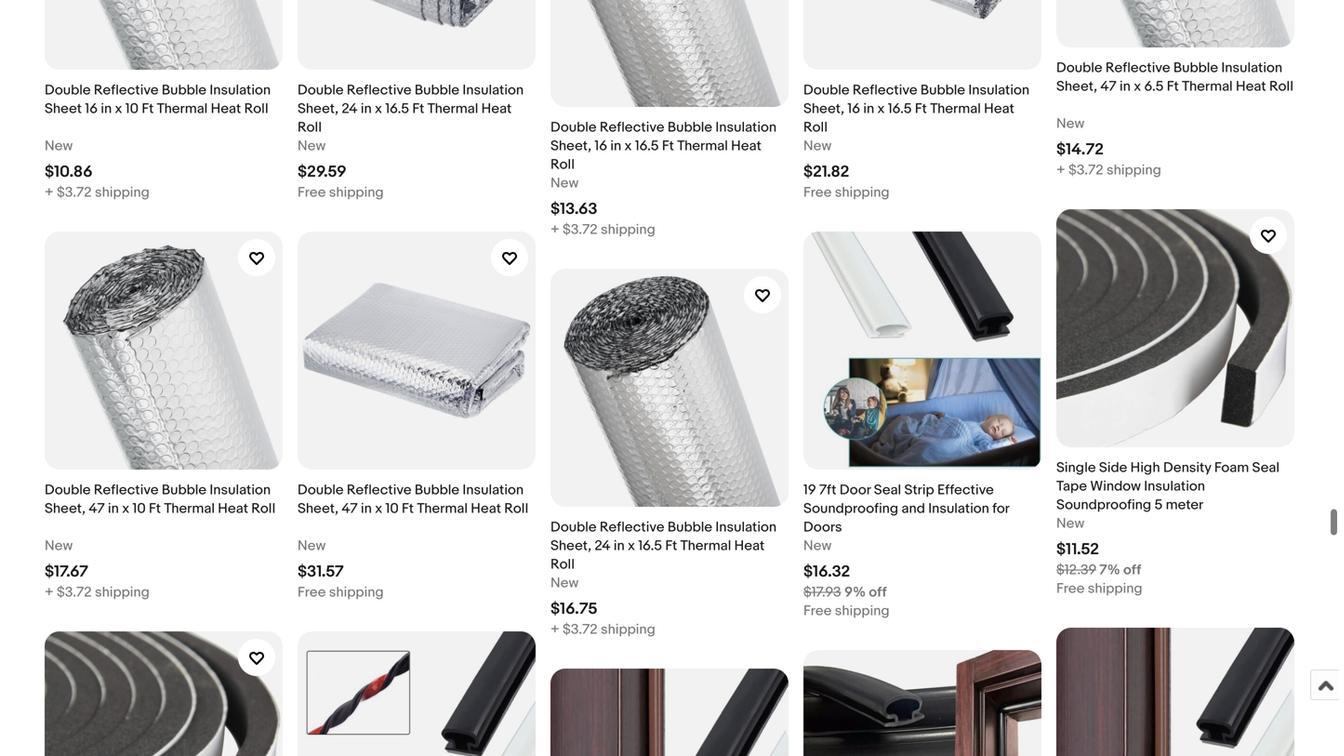 Task type: locate. For each thing, give the bounding box(es) containing it.
free shipping text field for $21.82
[[804, 183, 890, 202]]

$21.82 text field
[[804, 163, 850, 182]]

$16.32
[[804, 563, 850, 582]]

double reflective bubble insulation sheet, 16 in x 16.5 ft thermal heat roll new $13.63 + $3.72 shipping
[[551, 119, 777, 238]]

$3.72 inside double reflective bubble insulation sheet, 16 in x 16.5 ft thermal heat roll new $13.63 + $3.72 shipping
[[563, 222, 598, 238]]

16.5 for $29.59
[[385, 101, 409, 117]]

1 horizontal spatial 47
[[342, 501, 358, 517]]

2 horizontal spatial 47
[[1101, 78, 1117, 95]]

free shipping text field down $31.57 text field
[[298, 584, 384, 602]]

foam
[[1215, 460, 1250, 477]]

shipping
[[1107, 162, 1162, 179], [95, 184, 150, 201], [329, 184, 384, 201], [835, 184, 890, 201], [601, 222, 656, 238], [1088, 581, 1143, 597], [95, 584, 150, 601], [329, 584, 384, 601], [835, 603, 890, 620], [601, 622, 656, 638]]

free shipping text field down '$29.59' at top
[[298, 183, 384, 202]]

sheet, up $21.82 text box
[[804, 101, 845, 117]]

new inside 19 7ft door seal strip effective soundproofing and insulation for doors new $16.32 $17.93 9% off free shipping
[[804, 538, 832, 555]]

+ inside the new $17.67 + $3.72 shipping
[[45, 584, 54, 601]]

0 vertical spatial seal
[[1253, 460, 1280, 477]]

16.5 inside double reflective bubble insulation sheet, 24 in x 16.5 ft thermal heat roll new $29.59 free shipping
[[385, 101, 409, 117]]

bubble
[[1174, 60, 1219, 77], [162, 82, 207, 99], [415, 82, 460, 99], [921, 82, 966, 99], [668, 119, 713, 136], [162, 482, 207, 499], [415, 482, 460, 499], [668, 519, 713, 536]]

new text field for $16.32
[[804, 537, 832, 556]]

+ $3.72 shipping text field for $17.67
[[45, 584, 150, 602]]

16.5 for $13.63
[[635, 138, 659, 155]]

new text field up $21.82 text box
[[804, 137, 832, 156]]

+ $3.72 shipping text field
[[1057, 161, 1162, 180], [45, 183, 150, 202], [551, 221, 656, 239], [45, 584, 150, 602], [551, 621, 656, 639]]

new text field up "$13.63" "text field"
[[551, 174, 579, 193]]

+ $3.72 shipping text field down $17.67
[[45, 584, 150, 602]]

new up $14.72
[[1057, 116, 1085, 132]]

$3.72 down $14.72 text box
[[1069, 162, 1104, 179]]

free inside new $31.57 free shipping
[[298, 584, 326, 601]]

roll inside double reflective bubble insulation sheet, 16 in x 16.5 ft thermal heat roll new $21.82 free shipping
[[804, 119, 828, 136]]

47 up the new $17.67 + $3.72 shipping
[[89, 501, 105, 517]]

double inside double reflective bubble insulation sheet, 16 in x 16.5 ft thermal heat roll new $21.82 free shipping
[[804, 82, 850, 99]]

$12.39
[[1057, 562, 1097, 579]]

16
[[85, 101, 98, 117], [848, 101, 861, 117], [595, 138, 607, 155]]

47 up new $31.57 free shipping
[[342, 501, 358, 517]]

24 up '$29.59' at top
[[342, 101, 358, 117]]

free inside double reflective bubble insulation sheet, 16 in x 16.5 ft thermal heat roll new $21.82 free shipping
[[804, 184, 832, 201]]

$3.72 inside the new $14.72 + $3.72 shipping
[[1069, 162, 1104, 179]]

sheet, up the $16.75
[[551, 538, 592, 555]]

$3.72 down the $16.75
[[563, 622, 598, 638]]

seal inside 19 7ft door seal strip effective soundproofing and insulation for doors new $16.32 $17.93 9% off free shipping
[[874, 482, 902, 499]]

+ for $10.86
[[45, 184, 54, 201]]

reflective inside double reflective bubble insulation sheet, 47 in x 6.5 ft thermal heat roll
[[1106, 60, 1171, 77]]

new text field up $11.52 text field
[[1057, 515, 1085, 533]]

16 up $21.82
[[848, 101, 861, 117]]

1 vertical spatial off
[[869, 584, 887, 601]]

free down $17.93
[[804, 603, 832, 620]]

double inside double reflective bubble insulation sheet 16 in x 10 ft thermal heat roll
[[45, 82, 91, 99]]

sheet, inside double reflective bubble insulation sheet, 16 in x 16.5 ft thermal heat roll new $21.82 free shipping
[[804, 101, 845, 117]]

+ $3.72 shipping text field down the $16.75
[[551, 621, 656, 639]]

1 horizontal spatial off
[[1124, 562, 1142, 579]]

1 horizontal spatial double reflective bubble insulation sheet, 47 in x 10 ft thermal heat roll
[[298, 482, 529, 517]]

$3.72 for $10.86
[[57, 184, 92, 201]]

double reflective bubble insulation sheet, 47 in x 10 ft thermal heat roll for $31.57
[[298, 482, 529, 517]]

off right the 7%
[[1124, 562, 1142, 579]]

16 inside double reflective bubble insulation sheet, 16 in x 16.5 ft thermal heat roll new $21.82 free shipping
[[848, 101, 861, 117]]

soundproofing
[[1057, 497, 1152, 514], [804, 501, 899, 517]]

$13.63 text field
[[551, 200, 598, 219]]

off
[[1124, 562, 1142, 579], [869, 584, 887, 601]]

new text field down doors
[[804, 537, 832, 556]]

free down '$12.39'
[[1057, 581, 1085, 597]]

new up the $16.75
[[551, 575, 579, 592]]

shipping inside the new $17.67 + $3.72 shipping
[[95, 584, 150, 601]]

new up $21.82 text box
[[804, 138, 832, 155]]

+ down "$13.63" "text field"
[[551, 222, 560, 238]]

$14.72 text field
[[1057, 140, 1104, 160]]

heat inside double reflective bubble insulation sheet, 47 in x 6.5 ft thermal heat roll
[[1236, 78, 1267, 95]]

new $17.67 + $3.72 shipping
[[45, 538, 150, 601]]

bubble inside double reflective bubble insulation sheet, 16 in x 16.5 ft thermal heat roll new $13.63 + $3.72 shipping
[[668, 119, 713, 136]]

new text field up $14.72
[[1057, 115, 1085, 133]]

x
[[1134, 78, 1142, 95], [115, 101, 122, 117], [375, 101, 382, 117], [878, 101, 885, 117], [625, 138, 632, 155], [122, 501, 129, 517], [375, 501, 382, 517], [628, 538, 635, 555]]

10
[[125, 101, 139, 117], [133, 501, 146, 517], [386, 501, 399, 517]]

+ $3.72 shipping text field down "$13.63" "text field"
[[551, 221, 656, 239]]

+ inside new $10.86 + $3.72 shipping
[[45, 184, 54, 201]]

soundproofing down door
[[804, 501, 899, 517]]

ft
[[1167, 78, 1179, 95], [142, 101, 154, 117], [412, 101, 425, 117], [915, 101, 927, 117], [662, 138, 674, 155], [149, 501, 161, 517], [402, 501, 414, 517], [666, 538, 678, 555]]

thermal inside double reflective bubble insulation sheet, 47 in x 6.5 ft thermal heat roll
[[1182, 78, 1233, 95]]

double reflective bubble insulation sheet 16 in x 10 ft thermal heat roll
[[45, 82, 271, 117]]

double up new $31.57 free shipping
[[298, 482, 344, 499]]

$3.72 down $17.67
[[57, 584, 92, 601]]

24 for $29.59
[[342, 101, 358, 117]]

+ down the $16.75
[[551, 622, 560, 638]]

double up $14.72 text box
[[1057, 60, 1103, 77]]

$14.72
[[1057, 140, 1104, 160]]

24 up the $16.75
[[595, 538, 611, 555]]

free shipping text field down $21.82
[[804, 183, 890, 202]]

16.5 inside double reflective bubble insulation sheet, 16 in x 16.5 ft thermal heat roll new $13.63 + $3.72 shipping
[[635, 138, 659, 155]]

47 for $17.67
[[89, 501, 105, 517]]

double inside double reflective bubble insulation sheet, 47 in x 6.5 ft thermal heat roll
[[1057, 60, 1103, 77]]

new inside double reflective bubble insulation sheet, 16 in x 16.5 ft thermal heat roll new $13.63 + $3.72 shipping
[[551, 175, 579, 192]]

ft inside double reflective bubble insulation sheet, 16 in x 16.5 ft thermal heat roll new $13.63 + $3.72 shipping
[[662, 138, 674, 155]]

+ inside double reflective bubble insulation sheet, 24 in x 16.5 ft thermal heat roll new $16.75 + $3.72 shipping
[[551, 622, 560, 638]]

double up sheet
[[45, 82, 91, 99]]

$17.67 text field
[[45, 563, 88, 582]]

16 for $13.63
[[595, 138, 607, 155]]

new inside double reflective bubble insulation sheet, 16 in x 16.5 ft thermal heat roll new $21.82 free shipping
[[804, 138, 832, 155]]

sheet, up "$13.63" "text field"
[[551, 138, 592, 155]]

1 vertical spatial 24
[[595, 538, 611, 555]]

47 for $14.72
[[1101, 78, 1117, 95]]

reflective inside double reflective bubble insulation sheet 16 in x 10 ft thermal heat roll
[[94, 82, 159, 99]]

shipping inside the new $14.72 + $3.72 shipping
[[1107, 162, 1162, 179]]

$3.72 down "$13.63" "text field"
[[563, 222, 598, 238]]

New text field
[[45, 137, 73, 156], [298, 137, 326, 156], [804, 137, 832, 156], [1057, 515, 1085, 533], [298, 537, 326, 556], [551, 574, 579, 593]]

new text field up '$29.59' at top
[[298, 137, 326, 156]]

16.5
[[385, 101, 409, 117], [888, 101, 912, 117], [635, 138, 659, 155], [638, 538, 662, 555]]

$11.52 text field
[[1057, 540, 1099, 560]]

Free shipping text field
[[298, 183, 384, 202], [804, 183, 890, 202], [1057, 580, 1143, 598], [298, 584, 384, 602]]

new up $11.52 text field
[[1057, 516, 1085, 532]]

bubble inside double reflective bubble insulation sheet, 24 in x 16.5 ft thermal heat roll new $29.59 free shipping
[[415, 82, 460, 99]]

in
[[1120, 78, 1131, 95], [101, 101, 112, 117], [361, 101, 372, 117], [864, 101, 875, 117], [611, 138, 622, 155], [108, 501, 119, 517], [361, 501, 372, 517], [614, 538, 625, 555]]

bubble inside double reflective bubble insulation sheet, 47 in x 6.5 ft thermal heat roll
[[1174, 60, 1219, 77]]

2 double reflective bubble insulation sheet, 47 in x 10 ft thermal heat roll from the left
[[298, 482, 529, 517]]

free down '$29.59' at top
[[298, 184, 326, 201]]

new up $31.57 at the bottom
[[298, 538, 326, 555]]

new text field for $14.72
[[1057, 115, 1085, 133]]

shipping inside the single side high density foam seal tape window insulation soundproofing 5 meter new $11.52 $12.39 7% off free shipping
[[1088, 581, 1143, 597]]

$31.57
[[298, 563, 344, 582]]

$31.57 text field
[[298, 563, 344, 582]]

$3.72 for $14.72
[[1069, 162, 1104, 179]]

in inside double reflective bubble insulation sheet, 47 in x 6.5 ft thermal heat roll
[[1120, 78, 1131, 95]]

previous price $17.93 9% off text field
[[804, 584, 887, 602]]

effective
[[938, 482, 994, 499]]

0 horizontal spatial double reflective bubble insulation sheet, 47 in x 10 ft thermal heat roll
[[45, 482, 276, 517]]

thermal
[[1182, 78, 1233, 95], [157, 101, 208, 117], [428, 101, 478, 117], [930, 101, 981, 117], [677, 138, 728, 155], [164, 501, 215, 517], [417, 501, 468, 517], [681, 538, 731, 555]]

ft inside double reflective bubble insulation sheet 16 in x 10 ft thermal heat roll
[[142, 101, 154, 117]]

1 horizontal spatial 24
[[595, 538, 611, 555]]

new up $17.67
[[45, 538, 73, 555]]

0 horizontal spatial seal
[[874, 482, 902, 499]]

$3.72 inside double reflective bubble insulation sheet, 24 in x 16.5 ft thermal heat roll new $16.75 + $3.72 shipping
[[563, 622, 598, 638]]

+ $3.72 shipping text field for $13.63
[[551, 221, 656, 239]]

1 double reflective bubble insulation sheet, 47 in x 10 ft thermal heat roll from the left
[[45, 482, 276, 517]]

7ft
[[820, 482, 837, 499]]

$3.72 inside the new $17.67 + $3.72 shipping
[[57, 584, 92, 601]]

16 for $21.82
[[848, 101, 861, 117]]

new inside the single side high density foam seal tape window insulation soundproofing 5 meter new $11.52 $12.39 7% off free shipping
[[1057, 516, 1085, 532]]

roll
[[1270, 78, 1294, 95], [244, 101, 268, 117], [298, 119, 322, 136], [804, 119, 828, 136], [551, 157, 575, 173], [251, 501, 276, 517], [504, 501, 529, 517], [551, 557, 575, 573]]

sheet, up $14.72
[[1057, 78, 1098, 95]]

free down $31.57 at the bottom
[[298, 584, 326, 601]]

0 horizontal spatial soundproofing
[[804, 501, 899, 517]]

double up '$29.59' at top
[[298, 82, 344, 99]]

seal right the foam
[[1253, 460, 1280, 477]]

2 horizontal spatial 16
[[848, 101, 861, 117]]

new text field up the $16.75
[[551, 574, 579, 593]]

and
[[902, 501, 926, 517]]

insulation
[[1222, 60, 1283, 77], [210, 82, 271, 99], [463, 82, 524, 99], [969, 82, 1030, 99], [716, 119, 777, 136], [1145, 478, 1206, 495], [210, 482, 271, 499], [463, 482, 524, 499], [929, 501, 990, 517], [716, 519, 777, 536]]

free shipping text field for $29.59
[[298, 183, 384, 202]]

roll inside double reflective bubble insulation sheet 16 in x 10 ft thermal heat roll
[[244, 101, 268, 117]]

double up "$13.63" "text field"
[[551, 119, 597, 136]]

0 horizontal spatial off
[[869, 584, 887, 601]]

tape
[[1057, 478, 1088, 495]]

sheet,
[[1057, 78, 1098, 95], [298, 101, 339, 117], [804, 101, 845, 117], [551, 138, 592, 155], [45, 501, 86, 517], [298, 501, 339, 517], [551, 538, 592, 555]]

new text field for $13.63
[[551, 174, 579, 193]]

47 left 6.5
[[1101, 78, 1117, 95]]

door
[[840, 482, 871, 499]]

new text field up $17.67
[[45, 537, 73, 556]]

shipping inside double reflective bubble insulation sheet, 16 in x 16.5 ft thermal heat roll new $21.82 free shipping
[[835, 184, 890, 201]]

19 7ft door seal strip effective soundproofing and insulation for doors new $16.32 $17.93 9% off free shipping
[[804, 482, 1010, 620]]

in inside double reflective bubble insulation sheet, 16 in x 16.5 ft thermal heat roll new $13.63 + $3.72 shipping
[[611, 138, 622, 155]]

reflective inside double reflective bubble insulation sheet, 24 in x 16.5 ft thermal heat roll new $16.75 + $3.72 shipping
[[600, 519, 665, 536]]

$3.72 inside new $10.86 + $3.72 shipping
[[57, 184, 92, 201]]

19
[[804, 482, 816, 499]]

new text field up $31.57 at the bottom
[[298, 537, 326, 556]]

sheet, up '$29.59' at top
[[298, 101, 339, 117]]

seal
[[1253, 460, 1280, 477], [874, 482, 902, 499]]

new down doors
[[804, 538, 832, 555]]

new up '$29.59' at top
[[298, 138, 326, 155]]

double reflective bubble insulation sheet, 47 in x 10 ft thermal heat roll
[[45, 482, 276, 517], [298, 482, 529, 517]]

new up $10.86
[[45, 138, 73, 155]]

new $14.72 + $3.72 shipping
[[1057, 116, 1162, 179]]

sheet, inside double reflective bubble insulation sheet, 24 in x 16.5 ft thermal heat roll new $29.59 free shipping
[[298, 101, 339, 117]]

+ down $17.67
[[45, 584, 54, 601]]

+ down $10.86
[[45, 184, 54, 201]]

0 vertical spatial 24
[[342, 101, 358, 117]]

+ down $14.72 text box
[[1057, 162, 1066, 179]]

47
[[1101, 78, 1117, 95], [89, 501, 105, 517], [342, 501, 358, 517]]

$17.93
[[804, 584, 842, 601]]

double reflective bubble insulation sheet, 47 in x 6.5 ft thermal heat roll
[[1057, 60, 1294, 95]]

$3.72 down $10.86
[[57, 184, 92, 201]]

New text field
[[1057, 115, 1085, 133], [551, 174, 579, 193], [45, 537, 73, 556], [804, 537, 832, 556]]

$17.67
[[45, 563, 88, 582]]

24 inside double reflective bubble insulation sheet, 24 in x 16.5 ft thermal heat roll new $29.59 free shipping
[[342, 101, 358, 117]]

0 vertical spatial off
[[1124, 562, 1142, 579]]

sheet
[[45, 101, 82, 117]]

new inside the new $17.67 + $3.72 shipping
[[45, 538, 73, 555]]

new text field for $31.57
[[298, 537, 326, 556]]

$3.72
[[1069, 162, 1104, 179], [57, 184, 92, 201], [563, 222, 598, 238], [57, 584, 92, 601], [563, 622, 598, 638]]

thermal inside double reflective bubble insulation sheet, 24 in x 16.5 ft thermal heat roll new $16.75 + $3.72 shipping
[[681, 538, 731, 555]]

$29.59 text field
[[298, 163, 347, 182]]

off right 9%
[[869, 584, 887, 601]]

soundproofing down window
[[1057, 497, 1152, 514]]

free down $21.82 text box
[[804, 184, 832, 201]]

10 inside double reflective bubble insulation sheet 16 in x 10 ft thermal heat roll
[[125, 101, 139, 117]]

1 vertical spatial seal
[[874, 482, 902, 499]]

double
[[1057, 60, 1103, 77], [45, 82, 91, 99], [298, 82, 344, 99], [804, 82, 850, 99], [551, 119, 597, 136], [45, 482, 91, 499], [298, 482, 344, 499], [551, 519, 597, 536]]

0 horizontal spatial 24
[[342, 101, 358, 117]]

1 horizontal spatial 16
[[595, 138, 607, 155]]

+ $3.72 shipping text field down $10.86 text field
[[45, 183, 150, 202]]

double up the $16.75
[[551, 519, 597, 536]]

double reflective bubble insulation sheet, 47 in x 10 ft thermal heat roll for $17.67
[[45, 482, 276, 517]]

1 horizontal spatial soundproofing
[[1057, 497, 1152, 514]]

new up "$13.63" "text field"
[[551, 175, 579, 192]]

seal inside the single side high density foam seal tape window insulation soundproofing 5 meter new $11.52 $12.39 7% off free shipping
[[1253, 460, 1280, 477]]

heat
[[1236, 78, 1267, 95], [211, 101, 241, 117], [482, 101, 512, 117], [984, 101, 1015, 117], [731, 138, 762, 155], [218, 501, 248, 517], [471, 501, 501, 517], [735, 538, 765, 555]]

shipping inside 19 7ft door seal strip effective soundproofing and insulation for doors new $16.32 $17.93 9% off free shipping
[[835, 603, 890, 620]]

16 up "$13.63" "text field"
[[595, 138, 607, 155]]

in inside double reflective bubble insulation sheet, 16 in x 16.5 ft thermal heat roll new $21.82 free shipping
[[864, 101, 875, 117]]

new
[[1057, 116, 1085, 132], [45, 138, 73, 155], [298, 138, 326, 155], [804, 138, 832, 155], [551, 175, 579, 192], [1057, 516, 1085, 532], [45, 538, 73, 555], [298, 538, 326, 555], [804, 538, 832, 555], [551, 575, 579, 592]]

off inside 19 7ft door seal strip effective soundproofing and insulation for doors new $16.32 $17.93 9% off free shipping
[[869, 584, 887, 601]]

sheet, up $31.57 at the bottom
[[298, 501, 339, 517]]

doors
[[804, 519, 842, 536]]

24 inside double reflective bubble insulation sheet, 24 in x 16.5 ft thermal heat roll new $16.75 + $3.72 shipping
[[595, 538, 611, 555]]

seal left strip
[[874, 482, 902, 499]]

$29.59
[[298, 163, 347, 182]]

sheet, inside double reflective bubble insulation sheet, 24 in x 16.5 ft thermal heat roll new $16.75 + $3.72 shipping
[[551, 538, 592, 555]]

24
[[342, 101, 358, 117], [595, 538, 611, 555]]

1 horizontal spatial seal
[[1253, 460, 1280, 477]]

16.5 inside double reflective bubble insulation sheet, 16 in x 16.5 ft thermal heat roll new $21.82 free shipping
[[888, 101, 912, 117]]

new text field for $16.75
[[551, 574, 579, 593]]

heat inside double reflective bubble insulation sheet, 24 in x 16.5 ft thermal heat roll new $29.59 free shipping
[[482, 101, 512, 117]]

double up $17.67
[[45, 482, 91, 499]]

strip
[[905, 482, 935, 499]]

$16.75 text field
[[551, 600, 598, 619]]

free
[[298, 184, 326, 201], [804, 184, 832, 201], [1057, 581, 1085, 597], [298, 584, 326, 601], [804, 603, 832, 620]]

+
[[1057, 162, 1066, 179], [45, 184, 54, 201], [551, 222, 560, 238], [45, 584, 54, 601], [551, 622, 560, 638]]

0 horizontal spatial 47
[[89, 501, 105, 517]]

Free shipping text field
[[804, 602, 890, 621]]

double up $21.82 text box
[[804, 82, 850, 99]]

soundproofing inside the single side high density foam seal tape window insulation soundproofing 5 meter new $11.52 $12.39 7% off free shipping
[[1057, 497, 1152, 514]]

new text field up $10.86
[[45, 137, 73, 156]]

$10.86
[[45, 163, 93, 182]]

0 horizontal spatial 16
[[85, 101, 98, 117]]

47 inside double reflective bubble insulation sheet, 47 in x 6.5 ft thermal heat roll
[[1101, 78, 1117, 95]]

16 right sheet
[[85, 101, 98, 117]]

window
[[1091, 478, 1141, 495]]

16.5 inside double reflective bubble insulation sheet, 24 in x 16.5 ft thermal heat roll new $16.75 + $3.72 shipping
[[638, 538, 662, 555]]

reflective
[[1106, 60, 1171, 77], [94, 82, 159, 99], [347, 82, 412, 99], [853, 82, 918, 99], [600, 119, 665, 136], [94, 482, 159, 499], [347, 482, 412, 499], [600, 519, 665, 536]]

roll inside double reflective bubble insulation sheet, 16 in x 16.5 ft thermal heat roll new $13.63 + $3.72 shipping
[[551, 157, 575, 173]]

+ $3.72 shipping text field down $14.72 text box
[[1057, 161, 1162, 180]]



Task type: describe. For each thing, give the bounding box(es) containing it.
7%
[[1100, 562, 1121, 579]]

new inside new $10.86 + $3.72 shipping
[[45, 138, 73, 155]]

10 for $10.86
[[125, 101, 139, 117]]

ft inside double reflective bubble insulation sheet, 16 in x 16.5 ft thermal heat roll new $21.82 free shipping
[[915, 101, 927, 117]]

free inside the single side high density foam seal tape window insulation soundproofing 5 meter new $11.52 $12.39 7% off free shipping
[[1057, 581, 1085, 597]]

meter
[[1166, 497, 1204, 514]]

ft inside double reflective bubble insulation sheet, 47 in x 6.5 ft thermal heat roll
[[1167, 78, 1179, 95]]

shipping inside new $31.57 free shipping
[[329, 584, 384, 601]]

free inside double reflective bubble insulation sheet, 24 in x 16.5 ft thermal heat roll new $29.59 free shipping
[[298, 184, 326, 201]]

insulation inside double reflective bubble insulation sheet, 47 in x 6.5 ft thermal heat roll
[[1222, 60, 1283, 77]]

reflective inside double reflective bubble insulation sheet, 16 in x 16.5 ft thermal heat roll new $13.63 + $3.72 shipping
[[600, 119, 665, 136]]

+ for $17.67
[[45, 584, 54, 601]]

double inside double reflective bubble insulation sheet, 24 in x 16.5 ft thermal heat roll new $16.75 + $3.72 shipping
[[551, 519, 597, 536]]

double reflective bubble insulation sheet, 16 in x 16.5 ft thermal heat roll new $21.82 free shipping
[[804, 82, 1030, 201]]

sheet, up $17.67
[[45, 501, 86, 517]]

x inside double reflective bubble insulation sheet, 24 in x 16.5 ft thermal heat roll new $29.59 free shipping
[[375, 101, 382, 117]]

+ $3.72 shipping text field for $10.86
[[45, 183, 150, 202]]

reflective inside double reflective bubble insulation sheet, 24 in x 16.5 ft thermal heat roll new $29.59 free shipping
[[347, 82, 412, 99]]

thermal inside double reflective bubble insulation sheet, 16 in x 16.5 ft thermal heat roll new $21.82 free shipping
[[930, 101, 981, 117]]

6.5
[[1145, 78, 1164, 95]]

insulation inside double reflective bubble insulation sheet, 24 in x 16.5 ft thermal heat roll new $29.59 free shipping
[[463, 82, 524, 99]]

insulation inside double reflective bubble insulation sheet, 16 in x 16.5 ft thermal heat roll new $13.63 + $3.72 shipping
[[716, 119, 777, 136]]

+ for $14.72
[[1057, 162, 1066, 179]]

side
[[1099, 460, 1128, 477]]

double inside double reflective bubble insulation sheet, 24 in x 16.5 ft thermal heat roll new $29.59 free shipping
[[298, 82, 344, 99]]

new text field for $21.82
[[804, 137, 832, 156]]

sheet, inside double reflective bubble insulation sheet, 47 in x 6.5 ft thermal heat roll
[[1057, 78, 1098, 95]]

heat inside double reflective bubble insulation sheet, 16 in x 16.5 ft thermal heat roll new $21.82 free shipping
[[984, 101, 1015, 117]]

bubble inside double reflective bubble insulation sheet, 24 in x 16.5 ft thermal heat roll new $16.75 + $3.72 shipping
[[668, 519, 713, 536]]

10 for $17.67
[[133, 501, 146, 517]]

single side high density foam seal tape window insulation soundproofing 5 meter new $11.52 $12.39 7% off free shipping
[[1057, 460, 1280, 597]]

$13.63
[[551, 200, 598, 219]]

16.5 for $21.82
[[888, 101, 912, 117]]

thermal inside double reflective bubble insulation sheet, 24 in x 16.5 ft thermal heat roll new $29.59 free shipping
[[428, 101, 478, 117]]

new text field for $17.67
[[45, 537, 73, 556]]

+ $3.72 shipping text field for $16.75
[[551, 621, 656, 639]]

new text field for $10.86
[[45, 137, 73, 156]]

shipping inside double reflective bubble insulation sheet, 24 in x 16.5 ft thermal heat roll new $29.59 free shipping
[[329, 184, 384, 201]]

x inside double reflective bubble insulation sheet, 24 in x 16.5 ft thermal heat roll new $16.75 + $3.72 shipping
[[628, 538, 635, 555]]

x inside double reflective bubble insulation sheet, 16 in x 16.5 ft thermal heat roll new $21.82 free shipping
[[878, 101, 885, 117]]

roll inside double reflective bubble insulation sheet, 24 in x 16.5 ft thermal heat roll new $16.75 + $3.72 shipping
[[551, 557, 575, 573]]

insulation inside double reflective bubble insulation sheet 16 in x 10 ft thermal heat roll
[[210, 82, 271, 99]]

reflective inside double reflective bubble insulation sheet, 16 in x 16.5 ft thermal heat roll new $21.82 free shipping
[[853, 82, 918, 99]]

+ inside double reflective bubble insulation sheet, 16 in x 16.5 ft thermal heat roll new $13.63 + $3.72 shipping
[[551, 222, 560, 238]]

in inside double reflective bubble insulation sheet 16 in x 10 ft thermal heat roll
[[101, 101, 112, 117]]

free shipping text field for $31.57
[[298, 584, 384, 602]]

x inside double reflective bubble insulation sheet 16 in x 10 ft thermal heat roll
[[115, 101, 122, 117]]

insulation inside double reflective bubble insulation sheet, 16 in x 16.5 ft thermal heat roll new $21.82 free shipping
[[969, 82, 1030, 99]]

roll inside double reflective bubble insulation sheet, 47 in x 6.5 ft thermal heat roll
[[1270, 78, 1294, 95]]

16.5 for $16.75
[[638, 538, 662, 555]]

new text field for $11.52
[[1057, 515, 1085, 533]]

16 inside double reflective bubble insulation sheet 16 in x 10 ft thermal heat roll
[[85, 101, 98, 117]]

double reflective bubble insulation sheet, 24 in x 16.5 ft thermal heat roll new $16.75 + $3.72 shipping
[[551, 519, 777, 638]]

x inside double reflective bubble insulation sheet, 16 in x 16.5 ft thermal heat roll new $13.63 + $3.72 shipping
[[625, 138, 632, 155]]

insulation inside double reflective bubble insulation sheet, 24 in x 16.5 ft thermal heat roll new $16.75 + $3.72 shipping
[[716, 519, 777, 536]]

single
[[1057, 460, 1096, 477]]

in inside double reflective bubble insulation sheet, 24 in x 16.5 ft thermal heat roll new $16.75 + $3.72 shipping
[[614, 538, 625, 555]]

free inside 19 7ft door seal strip effective soundproofing and insulation for doors new $16.32 $17.93 9% off free shipping
[[804, 603, 832, 620]]

new inside new $31.57 free shipping
[[298, 538, 326, 555]]

47 for $31.57
[[342, 501, 358, 517]]

$10.86 text field
[[45, 163, 93, 182]]

new inside the new $14.72 + $3.72 shipping
[[1057, 116, 1085, 132]]

thermal inside double reflective bubble insulation sheet 16 in x 10 ft thermal heat roll
[[157, 101, 208, 117]]

double inside double reflective bubble insulation sheet, 16 in x 16.5 ft thermal heat roll new $13.63 + $3.72 shipping
[[551, 119, 597, 136]]

shipping inside double reflective bubble insulation sheet, 16 in x 16.5 ft thermal heat roll new $13.63 + $3.72 shipping
[[601, 222, 656, 238]]

new $31.57 free shipping
[[298, 538, 384, 601]]

density
[[1164, 460, 1212, 477]]

ft inside double reflective bubble insulation sheet, 24 in x 16.5 ft thermal heat roll new $16.75 + $3.72 shipping
[[666, 538, 678, 555]]

new inside double reflective bubble insulation sheet, 24 in x 16.5 ft thermal heat roll new $29.59 free shipping
[[298, 138, 326, 155]]

bubble inside double reflective bubble insulation sheet 16 in x 10 ft thermal heat roll
[[162, 82, 207, 99]]

sheet, inside double reflective bubble insulation sheet, 16 in x 16.5 ft thermal heat roll new $13.63 + $3.72 shipping
[[551, 138, 592, 155]]

high
[[1131, 460, 1161, 477]]

$11.52
[[1057, 540, 1099, 560]]

$21.82
[[804, 163, 850, 182]]

off inside the single side high density foam seal tape window insulation soundproofing 5 meter new $11.52 $12.39 7% off free shipping
[[1124, 562, 1142, 579]]

$16.75
[[551, 600, 598, 619]]

bubble inside double reflective bubble insulation sheet, 16 in x 16.5 ft thermal heat roll new $21.82 free shipping
[[921, 82, 966, 99]]

in inside double reflective bubble insulation sheet, 24 in x 16.5 ft thermal heat roll new $29.59 free shipping
[[361, 101, 372, 117]]

double reflective bubble insulation sheet, 24 in x 16.5 ft thermal heat roll new $29.59 free shipping
[[298, 82, 524, 201]]

+ $3.72 shipping text field for $14.72
[[1057, 161, 1162, 180]]

$16.32 text field
[[804, 563, 850, 582]]

for
[[993, 501, 1010, 517]]

shipping inside double reflective bubble insulation sheet, 24 in x 16.5 ft thermal heat roll new $16.75 + $3.72 shipping
[[601, 622, 656, 638]]

shipping inside new $10.86 + $3.72 shipping
[[95, 184, 150, 201]]

thermal inside double reflective bubble insulation sheet, 16 in x 16.5 ft thermal heat roll new $13.63 + $3.72 shipping
[[677, 138, 728, 155]]

roll inside double reflective bubble insulation sheet, 24 in x 16.5 ft thermal heat roll new $29.59 free shipping
[[298, 119, 322, 136]]

soundproofing inside 19 7ft door seal strip effective soundproofing and insulation for doors new $16.32 $17.93 9% off free shipping
[[804, 501, 899, 517]]

previous price $12.39 7% off text field
[[1057, 561, 1142, 580]]

new text field for $29.59
[[298, 137, 326, 156]]

heat inside double reflective bubble insulation sheet 16 in x 10 ft thermal heat roll
[[211, 101, 241, 117]]

heat inside double reflective bubble insulation sheet, 24 in x 16.5 ft thermal heat roll new $16.75 + $3.72 shipping
[[735, 538, 765, 555]]

$3.72 for $17.67
[[57, 584, 92, 601]]

5
[[1155, 497, 1163, 514]]

insulation inside 19 7ft door seal strip effective soundproofing and insulation for doors new $16.32 $17.93 9% off free shipping
[[929, 501, 990, 517]]

24 for $16.75
[[595, 538, 611, 555]]

new $10.86 + $3.72 shipping
[[45, 138, 150, 201]]

10 for $31.57
[[386, 501, 399, 517]]

9%
[[845, 584, 866, 601]]

free shipping text field down the 7%
[[1057, 580, 1143, 598]]

new inside double reflective bubble insulation sheet, 24 in x 16.5 ft thermal heat roll new $16.75 + $3.72 shipping
[[551, 575, 579, 592]]

heat inside double reflective bubble insulation sheet, 16 in x 16.5 ft thermal heat roll new $13.63 + $3.72 shipping
[[731, 138, 762, 155]]

x inside double reflective bubble insulation sheet, 47 in x 6.5 ft thermal heat roll
[[1134, 78, 1142, 95]]

ft inside double reflective bubble insulation sheet, 24 in x 16.5 ft thermal heat roll new $29.59 free shipping
[[412, 101, 425, 117]]

insulation inside the single side high density foam seal tape window insulation soundproofing 5 meter new $11.52 $12.39 7% off free shipping
[[1145, 478, 1206, 495]]



Task type: vqa. For each thing, say whether or not it's contained in the screenshot.
bottommost Seal
yes



